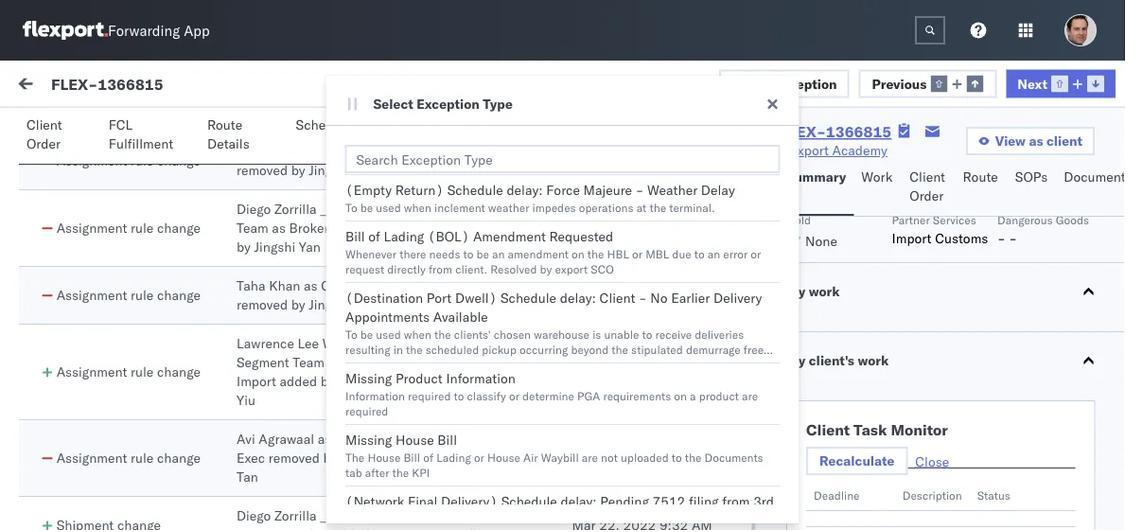 Task type: locate. For each thing, give the bounding box(es) containing it.
assignment rule change for diego
[[56, 220, 201, 236]]

apr for work_desk client 3 - allen allen
[[573, 152, 594, 169]]

zorrilla up the needs on the left of the page
[[442, 229, 484, 246]]

removed up "occurs" at the bottom
[[269, 450, 320, 466]]

pm up amendment
[[509, 230, 529, 246]]

cs inside lawrence lee wc segment team as cs import removed by jingshi yan
[[346, 66, 361, 83]]

is left great
[[86, 380, 96, 396]]

delay: up weather on the left top of page
[[507, 182, 543, 198]]

chosen
[[494, 327, 531, 341]]

2 vertical spatial are
[[79, 465, 98, 482]]

your
[[210, 465, 236, 482]]

task
[[854, 420, 887, 439]]

lee for added
[[298, 335, 319, 352]]

lee down the deliveries
[[465, 373, 487, 390]]

3 resize handle column header from the left
[[847, 158, 869, 530]]

deal
[[144, 380, 170, 396]]

1 team from the top
[[404, 277, 440, 294]]

7512
[[653, 493, 685, 510]]

1 vertical spatial broker
[[289, 220, 329, 236]]

information up classify
[[446, 370, 516, 387]]

1 vertical spatial oct
[[388, 343, 409, 360]]

schedule up inclement
[[447, 182, 503, 198]]

work_desk inside work_desk client 3 - diego zorrilla
[[404, 210, 486, 227]]

route
[[207, 116, 243, 133], [964, 169, 999, 185]]

2 apr from the top
[[573, 220, 594, 236]]

of
[[368, 228, 380, 245], [423, 450, 433, 465]]

(destination
[[345, 290, 423, 306]]

message list
[[220, 120, 302, 137]]

2 oct from the top
[[388, 343, 409, 360]]

lawrence inside lawrence lee wc segment team as cs import removed by jingshi yan
[[237, 47, 294, 64]]

missing up the
[[345, 432, 392, 448]]

are
[[742, 389, 758, 403], [582, 450, 598, 465], [79, 465, 98, 482]]

documents up search exception type text field
[[497, 116, 565, 133]]

taha
[[237, 277, 266, 294], [501, 277, 530, 294]]

1 vertical spatial pm
[[509, 343, 529, 360]]

0 vertical spatial hold
[[787, 213, 811, 227]]

assignment up exception:
[[56, 220, 127, 236]]

assignment for lawrence
[[56, 364, 127, 380]]

assignment for avi
[[56, 450, 127, 466]]

occurring
[[519, 342, 568, 357]]

2 vertical spatial oct
[[388, 466, 409, 483]]

0 vertical spatial work
[[184, 78, 215, 94]]

added for gka
[[332, 527, 370, 530]]

1 taha from the left
[[237, 277, 266, 294]]

used down appointments
[[376, 327, 401, 341]]

2:45
[[477, 343, 506, 360], [477, 466, 506, 483]]

clients'
[[454, 327, 491, 341]]

1 horizontal spatial message
[[220, 120, 275, 137]]

pdt down the air on the left of the page
[[533, 466, 557, 483]]

1 segment from the top
[[237, 66, 289, 83]]

client order for right client order button
[[910, 169, 946, 204]]

pdt down warehouse
[[533, 343, 557, 360]]

1 vertical spatial work
[[862, 169, 893, 185]]

1 assignment rule change from the top
[[56, 152, 201, 169]]

broker inside the allen allen as broker removed by jingshi yan
[[323, 143, 362, 160]]

_ inside diego zorrilla _ wc gka team as broker removed by jingshi yan
[[320, 201, 329, 217]]

2 vertical spatial zorrilla
[[275, 508, 317, 524]]

2 3:32 from the top
[[649, 220, 678, 236]]

1 vertical spatial when
[[404, 327, 431, 341]]

sales
[[335, 431, 368, 447]]

2022 for team team 1 -
[[613, 287, 646, 304]]

agrawaal inside avi agrawaal as sales exec removed by pink tan
[[259, 431, 314, 447]]

1 vertical spatial 2023,
[[437, 343, 474, 360]]

6, up majeure
[[597, 152, 610, 169]]

route for route
[[964, 169, 999, 185]]

my up the 'external'
[[19, 73, 49, 99]]

0 vertical spatial bill
[[345, 228, 365, 245]]

none
[[806, 233, 838, 250]]

3 up amendment
[[529, 210, 537, 227]]

26, for customs
[[413, 230, 433, 246]]

pdt up amendment
[[533, 230, 557, 246]]

lading left air
[[436, 450, 471, 465]]

by left pink
[[323, 450, 338, 466]]

1 omkar savant from the top
[[92, 205, 176, 222]]

rule left you
[[131, 450, 154, 466]]

filter
[[342, 78, 370, 94]]

work down 'academy'
[[862, 169, 893, 185]]

0 horizontal spatial khan
[[269, 277, 300, 294]]

classify
[[467, 389, 506, 403]]

2 3 from the top
[[529, 210, 537, 227]]

2 change from the top
[[157, 220, 201, 236]]

gka inside diego zorrilla _ wc gka team as broker added
[[356, 508, 384, 524]]

appointments
[[345, 309, 430, 325]]

broker up (empty
[[323, 143, 362, 160]]

change for diego
[[157, 220, 201, 236]]

3 team from the top
[[404, 440, 440, 457]]

the right at
[[650, 200, 666, 214]]

client order
[[27, 116, 62, 152], [910, 169, 946, 204]]

1 vertical spatial 2:45
[[477, 466, 506, 483]]

1 pm from the top
[[509, 230, 529, 246]]

dangerous
[[998, 213, 1053, 227]]

delay:
[[507, 182, 543, 198], [560, 290, 596, 306], [561, 493, 597, 510]]

broker for diego zorrilla _ wc gka team as broker removed by jingshi yan
[[289, 220, 329, 236]]

6, for work_desk client 3 - diego zorrilla
[[597, 220, 610, 236]]

at
[[637, 200, 647, 214]]

rule for allen
[[131, 152, 154, 169]]

1 omkar from the top
[[92, 205, 132, 222]]

added inside diego zorrilla _ wc gka team as broker added
[[332, 527, 370, 530]]

1 savant from the top
[[135, 205, 176, 222]]

khan inside the 'taha khan'
[[404, 296, 436, 313]]

or
[[632, 247, 643, 261], [751, 247, 761, 261], [509, 389, 519, 403], [474, 450, 484, 465]]

3 pdt from the top
[[533, 466, 557, 483]]

notifying
[[102, 465, 154, 482]]

2022 for work_desk client 3 - diego zorrilla
[[613, 220, 646, 236]]

added
[[280, 373, 317, 390], [332, 527, 370, 530]]

0 vertical spatial pdt
[[533, 230, 557, 246]]

assignment rule change for taha
[[56, 287, 201, 304]]

0 vertical spatial type
[[483, 96, 513, 112]]

4 rule from the top
[[131, 364, 154, 380]]

1 vertical spatial savant
[[135, 309, 176, 326]]

view
[[996, 133, 1026, 149]]

client inside work_desk client 3 - allen allen
[[489, 143, 525, 160]]

change down internal (0) button at the top left of page
[[157, 152, 201, 169]]

house up kpi
[[395, 432, 434, 448]]

1 assignment from the top
[[56, 152, 127, 169]]

be for lading
[[476, 247, 489, 261]]

0 vertical spatial delay
[[701, 182, 735, 198]]

2022 left no
[[613, 287, 646, 304]]

view as client
[[996, 133, 1083, 149]]

apr for team team 1 -
[[573, 287, 594, 304]]

1 vertical spatial my
[[787, 283, 806, 300]]

zorrilla for diego zorrilla _ wc gka team as broker added
[[275, 508, 317, 524]]

3:32 up mbl
[[649, 220, 678, 236]]

change for avi
[[157, 450, 201, 466]]

3 apr from the top
[[573, 287, 594, 304]]

1 vertical spatial 3
[[529, 210, 537, 227]]

delay: inside (destination port dwell) schedule delay: client -  no earlier delivery appointments available to be used when the clients' chosen warehouse is unable to receive deliveries resulting in the scheduled pickup occurring beyond the stipulated demurrage free time missing product information information required to classify or determine pga requirements on a product are required
[[560, 290, 596, 306]]

(0) inside button
[[83, 120, 108, 137]]

am for team team 1 -
[[682, 287, 702, 304]]

1 change from the top
[[157, 152, 201, 169]]

1 missing from the top
[[345, 370, 392, 387]]

0 vertical spatial broker
[[323, 143, 362, 160]]

delay up contract
[[248, 342, 284, 358]]

gka inside diego zorrilla _ wc gka team as broker removed by jingshi yan
[[356, 201, 384, 217]]

4 assignment rule change from the top
[[56, 364, 201, 380]]

1 2023, from the top
[[437, 230, 474, 246]]

change for taha
[[157, 287, 201, 304]]

team up exception: unknown customs hold type
[[237, 220, 269, 236]]

agrawaal inside team pvg air test - avi agrawaal
[[426, 459, 482, 476]]

2 omkar from the top
[[92, 309, 132, 326]]

the right in
[[406, 342, 423, 357]]

the inside bill of lading (bol) amendment requested whenever there needs to be an amendment on the hbl or mbl due to an error or request directly from client. resolved by export sco
[[587, 247, 604, 261]]

2 _ from the top
[[320, 508, 329, 524]]

work_desk inside work_desk client 3 - allen allen
[[404, 143, 486, 160]]

zorrilla inside diego zorrilla _ wc gka team as broker removed by jingshi yan
[[275, 201, 317, 217]]

1 horizontal spatial agrawaal
[[426, 459, 482, 476]]

be down (empty
[[360, 200, 373, 214]]

schedule inside (network final delivery) schedule delay: pending 7512 filing from 3rd party broker
[[501, 493, 557, 510]]

my down none
[[787, 283, 806, 300]]

1 gka from the top
[[356, 201, 384, 217]]

assignment down external (0) button
[[56, 152, 127, 169]]

lawrence inside team deliveries - la - lawrence lee
[[404, 373, 462, 390]]

2 vertical spatial diego
[[237, 508, 271, 524]]

6, for work_desk client 3 - allen allen
[[597, 152, 610, 169]]

0 vertical spatial 1366815
[[98, 74, 164, 93]]

diego inside diego zorrilla _ wc gka team as broker removed by jingshi yan
[[237, 201, 271, 217]]

2 team from the top
[[404, 354, 440, 371]]

to down (empty
[[345, 200, 357, 214]]

team up this contract lucrative partnership.
[[293, 354, 325, 371]]

route inside route details
[[207, 116, 243, 133]]

schedule down the air on the left of the page
[[501, 493, 557, 510]]

assignees
[[661, 116, 726, 133]]

rule up unknown
[[131, 220, 154, 236]]

mbl
[[646, 247, 669, 261]]

be inside bill of lading (bol) amendment requested whenever there needs to be an amendment on the hbl or mbl due to an error or request directly from client. resolved by export sco
[[476, 247, 489, 261]]

deliveries
[[444, 354, 503, 371]]

1 vertical spatial apr 6, 2022 3:32 am
[[573, 220, 702, 236]]

1 vertical spatial lawrence
[[237, 335, 294, 352]]

2 vertical spatial lee
[[465, 373, 487, 390]]

3 assignment from the top
[[56, 287, 127, 304]]

removed up list
[[280, 85, 331, 102]]

status
[[977, 488, 1011, 502]]

1 vertical spatial omkar savant
[[92, 309, 176, 326]]

flexport. image
[[23, 21, 108, 40]]

2 missing from the top
[[345, 432, 392, 448]]

pdt for devan delay
[[533, 343, 557, 360]]

khan down diego zorrilla _ wc gka team as broker removed by jingshi yan
[[269, 277, 300, 294]]

1 horizontal spatial documents
[[705, 450, 763, 465]]

0 horizontal spatial avi
[[237, 431, 255, 447]]

0 vertical spatial my work
[[19, 73, 103, 99]]

you
[[158, 465, 179, 482]]

diego inside diego zorrilla _ wc gka team as broker added
[[237, 508, 271, 524]]

be down 2:46
[[476, 247, 489, 261]]

0 vertical spatial message
[[220, 120, 275, 137]]

omkar for exception:
[[92, 205, 132, 222]]

by inside bill of lading (bol) amendment requested whenever there needs to be an amendment on the hbl or mbl due to an error or request directly from client. resolved by export sco
[[540, 262, 552, 276]]

1 horizontal spatial on
[[674, 389, 687, 403]]

hold
[[787, 213, 811, 227], [252, 238, 282, 254]]

resize handle column header for time
[[602, 158, 624, 530]]

1 26, from the top
[[413, 230, 433, 246]]

by inside the allen allen as broker removed by jingshi yan
[[291, 162, 306, 179]]

1 apr from the top
[[573, 152, 594, 169]]

1 (0) from the left
[[83, 120, 108, 137]]

1 vertical spatial lee
[[298, 335, 319, 352]]

great
[[110, 380, 141, 396]]

taha for taha khan as cs import removed by jingshi yan
[[237, 277, 266, 294]]

4 assignment from the top
[[56, 364, 127, 380]]

2023, down the pvg
[[437, 466, 474, 483]]

message inside button
[[220, 120, 275, 137]]

2 vertical spatial cs
[[346, 354, 361, 371]]

my client's work
[[787, 352, 889, 369]]

am up weather
[[682, 152, 702, 169]]

wc inside lawrence lee wc segment team as cs import added by heidi yiu
[[323, 335, 344, 352]]

0 horizontal spatial type
[[286, 238, 316, 254]]

this down your
[[209, 484, 234, 500]]

assignment rule change for allen
[[56, 152, 201, 169]]

1 horizontal spatial flex-1366815
[[780, 122, 892, 141]]

route up the details
[[207, 116, 243, 133]]

client up the partner
[[910, 169, 946, 185]]

2 savant from the top
[[135, 309, 176, 326]]

next button
[[1007, 69, 1117, 98]]

1 vertical spatial delay:
[[560, 290, 596, 306]]

4 resize handle column header from the left
[[1092, 158, 1115, 530]]

0 vertical spatial 1
[[330, 78, 338, 94]]

5 change from the top
[[157, 450, 201, 466]]

by down list
[[291, 162, 306, 179]]

removed inside lawrence lee wc segment team as cs import removed by jingshi yan
[[280, 85, 331, 102]]

oct 26, 2023, 2:45 pm pdt up delivery)
[[388, 466, 557, 483]]

delay: for pending
[[561, 493, 597, 510]]

by inside lawrence lee wc segment team as cs import added by heidi yiu
[[321, 373, 335, 390]]

khan inside "taha khan as cs import removed by jingshi yan"
[[269, 277, 300, 294]]

0 vertical spatial gka
[[356, 201, 384, 217]]

1 rule from the top
[[131, 152, 154, 169]]

team for team team 1 -
[[404, 277, 440, 294]]

gka for added
[[356, 508, 384, 524]]

exception
[[776, 75, 838, 92]]

1366815 up 'academy'
[[827, 122, 892, 141]]

import up internal (0)
[[140, 78, 180, 94]]

5 assignment rule change from the top
[[56, 450, 201, 466]]

view as client button
[[967, 127, 1096, 155]]

by down amendment
[[540, 262, 552, 276]]

file exception
[[749, 75, 838, 92]]

force
[[546, 182, 580, 198]]

time
[[345, 357, 368, 372]]

0 vertical spatial is
[[592, 327, 601, 341]]

apr 6, 2022 3:32 am
[[573, 152, 702, 169], [573, 220, 702, 236]]

used down (empty
[[376, 200, 401, 214]]

import inside partner services import customs dangerous goods - -
[[892, 230, 932, 247]]

work
[[54, 73, 103, 99], [921, 164, 946, 179], [809, 283, 840, 300], [858, 352, 889, 369]]

change for allen
[[157, 152, 201, 169]]

1366815 up fcl
[[98, 74, 164, 93]]

3 oct from the top
[[388, 466, 409, 483]]

1 used from the top
[[376, 200, 401, 214]]

1 _ from the top
[[320, 201, 329, 217]]

2 oct 26, 2023, 2:45 pm pdt from the top
[[388, 466, 557, 483]]

2 vertical spatial lawrence
[[404, 373, 462, 390]]

1 right | on the left
[[330, 78, 338, 94]]

am for work_desk client 3 - allen allen
[[682, 152, 702, 169]]

by right | on the left
[[335, 85, 349, 102]]

2 vertical spatial pdt
[[533, 466, 557, 483]]

client
[[27, 116, 62, 133], [489, 143, 525, 160], [910, 169, 946, 185], [489, 210, 525, 227], [600, 290, 635, 306], [806, 420, 850, 439], [489, 508, 525, 524]]

resize handle column header
[[356, 158, 379, 530], [602, 158, 624, 530], [847, 158, 869, 530], [1092, 158, 1115, 530]]

avi inside team pvg air test - avi agrawaal
[[404, 459, 423, 476]]

1 vertical spatial cs
[[321, 277, 337, 294]]

work_desk for allen
[[404, 143, 486, 160]]

None text field
[[916, 16, 946, 45]]

oct for devan delay
[[388, 343, 409, 360]]

exception: unknown customs hold type
[[60, 238, 316, 254]]

work_desk for zorrilla
[[404, 210, 486, 227]]

1 vertical spatial team
[[404, 354, 440, 371]]

1 6, from the top
[[597, 152, 610, 169]]

bill left air
[[437, 432, 457, 448]]

1 vertical spatial are
[[582, 450, 598, 465]]

removed inside "taha khan as cs import removed by jingshi yan"
[[237, 296, 288, 313]]

0 vertical spatial on
[[572, 247, 585, 261]]

cs inside lawrence lee wc segment team as cs import added by heidi yiu
[[346, 354, 361, 371]]

0 horizontal spatial required
[[345, 404, 388, 418]]

terminal.
[[669, 200, 715, 214]]

2022 up majeure
[[613, 152, 646, 169]]

2 to from the top
[[345, 327, 357, 341]]

devan delay
[[205, 342, 284, 358]]

0 vertical spatial information
[[446, 370, 516, 387]]

2 resize handle column header from the left
[[602, 158, 624, 530]]

2 pdt from the top
[[533, 343, 557, 360]]

3 work_desk from the top
[[404, 508, 486, 524]]

by up the partnership.
[[321, 373, 335, 390]]

removed inside avi agrawaal as sales exec removed by pink tan
[[269, 450, 320, 466]]

agrawaal up shipment,
[[259, 431, 314, 447]]

missing
[[345, 370, 392, 387], [345, 432, 392, 448]]

0 horizontal spatial are
[[79, 465, 98, 482]]

diego down the details
[[237, 201, 271, 217]]

3 for work_desk client 3 - allen allen
[[529, 143, 537, 160]]

uploaded
[[621, 450, 669, 465]]

file exception button
[[720, 69, 850, 98], [720, 69, 850, 98]]

close
[[916, 453, 950, 469]]

0 vertical spatial diego
[[237, 201, 271, 217]]

client down "sco"
[[600, 290, 635, 306]]

4 change from the top
[[157, 364, 201, 380]]

2 vertical spatial my
[[787, 352, 806, 369]]

2 assignment from the top
[[56, 220, 127, 236]]

flex-1366815 link
[[780, 122, 892, 141]]

1 vertical spatial client order
[[910, 169, 946, 204]]

when inside (destination port dwell) schedule delay: client -  no earlier delivery appointments available to be used when the clients' chosen warehouse is unable to receive deliveries resulting in the scheduled pickup occurring beyond the stipulated demurrage free time missing product information information required to classify or determine pga requirements on a product are required
[[404, 327, 431, 341]]

1 3:32 from the top
[[649, 152, 678, 169]]

3:32 up weather
[[649, 152, 678, 169]]

2 26, from the top
[[413, 343, 433, 360]]

jingshi up (empty
[[309, 162, 350, 179]]

oct for customs
[[388, 230, 409, 246]]

(empty return) schedule delay: force majeure -  weather delay to be used when inclement weather impedes operations at the terminal.
[[345, 182, 735, 214]]

2 vertical spatial pm
[[509, 466, 529, 483]]

related
[[879, 164, 918, 179]]

apr 6, 2022 3:32 am up majeure
[[573, 152, 702, 169]]

0 vertical spatial order
[[27, 135, 61, 152]]

apr 6, 2022 3:32 am down at
[[573, 220, 702, 236]]

diego for diego zorrilla _ wc gka team as broker removed by jingshi yan
[[237, 201, 271, 217]]

change
[[157, 152, 201, 169], [157, 220, 201, 236], [157, 287, 201, 304], [157, 364, 201, 380], [157, 450, 201, 466]]

agrawaal down the pvg
[[426, 459, 482, 476]]

3 inside work_desk client 3 - allen allen
[[529, 143, 537, 160]]

diego down the often
[[237, 508, 271, 524]]

1 vertical spatial be
[[476, 247, 489, 261]]

2 6, from the top
[[597, 220, 610, 236]]

mar 31, 2022 8:05 am
[[573, 450, 713, 466]]

1 vertical spatial pdt
[[533, 343, 557, 360]]

when inside we are notifying you that your shipment, k & k, devan has been delayed. this often occurs when unloading cargo takes
[[316, 484, 349, 500]]

1 2:45 from the top
[[477, 343, 506, 360]]

as inside avi agrawaal as sales exec removed by pink tan
[[318, 431, 332, 447]]

lee down "taha khan as cs import removed by jingshi yan"
[[298, 335, 319, 352]]

resolved
[[490, 262, 537, 276]]

team inside team pvg air test - avi agrawaal
[[404, 440, 440, 457]]

2 pm from the top
[[509, 343, 529, 360]]

flex- 2271801
[[878, 230, 975, 246]]

2 work_desk from the top
[[404, 210, 486, 227]]

1 apr 6, 2022 3:32 am from the top
[[573, 152, 702, 169]]

receive
[[655, 327, 692, 341]]

lawrence inside lawrence lee wc segment team as cs import added by heidi yiu
[[237, 335, 294, 352]]

assignment rule change for lawrence
[[56, 364, 201, 380]]

lee for removed
[[298, 47, 319, 64]]

segment for added
[[237, 354, 289, 371]]

1 horizontal spatial lading
[[436, 450, 471, 465]]

pending
[[600, 493, 649, 510]]

1 vertical spatial diego
[[404, 229, 439, 246]]

kpi
[[412, 465, 430, 480]]

2022 for work_desk client 3 - allen allen
[[613, 152, 646, 169]]

bill inside bill of lading (bol) amendment requested whenever there needs to be an amendment on the hbl or mbl due to an error or request directly from client. resolved by export sco
[[345, 228, 365, 245]]

be
[[360, 200, 373, 214], [476, 247, 489, 261], [360, 327, 373, 341]]

lee inside lawrence lee wc segment team as cs import removed by jingshi yan
[[298, 47, 319, 64]]

0 vertical spatial agrawaal
[[259, 431, 314, 447]]

3 3 from the top
[[529, 508, 537, 524]]

2 used from the top
[[376, 327, 401, 341]]

0 vertical spatial omkar
[[92, 205, 132, 222]]

change down exception: unknown customs hold type
[[157, 287, 201, 304]]

1 vertical spatial agrawaal
[[426, 459, 482, 476]]

diego
[[237, 201, 271, 217], [404, 229, 439, 246], [237, 508, 271, 524]]

taha inside the 'taha khan'
[[501, 277, 530, 294]]

on inside (destination port dwell) schedule delay: client -  no earlier delivery appointments available to be used when the clients' chosen warehouse is unable to receive deliveries resulting in the scheduled pickup occurring beyond the stipulated demurrage free time missing product information information required to classify or determine pga requirements on a product are required
[[674, 389, 687, 403]]

zorrilla for diego zorrilla _ wc gka team as broker removed by jingshi yan
[[275, 201, 317, 217]]

taha down resolved on the left of the page
[[501, 277, 530, 294]]

8:05
[[660, 450, 689, 466]]

1 horizontal spatial order
[[910, 188, 944, 204]]

1 oct from the top
[[388, 230, 409, 246]]

1 3 from the top
[[529, 143, 537, 160]]

0 horizontal spatial this
[[57, 380, 82, 396]]

import inside lawrence lee wc segment team as cs import removed by jingshi yan
[[237, 85, 276, 102]]

31,
[[600, 450, 620, 466]]

my for my client's work button
[[787, 352, 806, 369]]

by inside avi agrawaal as sales exec removed by pink tan
[[323, 450, 338, 466]]

diego up there
[[404, 229, 439, 246]]

1 horizontal spatial 1366815
[[827, 122, 892, 141]]

2 2023, from the top
[[437, 343, 474, 360]]

1 vertical spatial avi
[[404, 459, 423, 476]]

0 vertical spatial omkar savant
[[92, 205, 176, 222]]

2 rule from the top
[[131, 220, 154, 236]]

order
[[27, 135, 61, 152], [910, 188, 944, 204]]

hbl
[[607, 247, 629, 261]]

3 change from the top
[[157, 287, 201, 304]]

as inside lawrence lee wc segment team as cs import removed by jingshi yan
[[328, 66, 342, 83]]

previous
[[873, 75, 927, 92]]

1 horizontal spatial khan
[[404, 296, 436, 313]]

0 vertical spatial cs
[[346, 66, 361, 83]]

segment inside lawrence lee wc segment team as cs import removed by jingshi yan
[[237, 66, 289, 83]]

route for route details
[[207, 116, 243, 133]]

yan inside diego zorrilla _ wc gka team as broker removed by jingshi yan
[[299, 239, 321, 255]]

be for schedule
[[360, 200, 373, 214]]

2 segment from the top
[[237, 354, 289, 371]]

-
[[541, 143, 549, 160], [636, 182, 644, 198], [541, 210, 549, 227], [633, 230, 641, 246], [998, 230, 1006, 247], [1009, 230, 1018, 247], [489, 277, 498, 294], [639, 290, 647, 306], [633, 343, 641, 360], [507, 354, 515, 371], [539, 354, 547, 371], [532, 440, 540, 457], [633, 466, 641, 483], [541, 508, 549, 524]]

jingshi inside "taha khan as cs import removed by jingshi yan"
[[309, 296, 350, 313]]

0 horizontal spatial work
[[184, 78, 215, 94]]

26, up there
[[413, 230, 433, 246]]

1 horizontal spatial required
[[408, 389, 451, 403]]

from inside bill of lading (bol) amendment requested whenever there needs to be an amendment on the hbl or mbl due to an error or request directly from client. resolved by export sco
[[428, 262, 452, 276]]

assignment
[[56, 152, 127, 169], [56, 220, 127, 236], [56, 287, 127, 304], [56, 364, 127, 380], [56, 450, 127, 466]]

yan inside lawrence lee wc segment team as cs import removed by jingshi yan
[[281, 104, 303, 121]]

be inside (destination port dwell) schedule delay: client -  no earlier delivery appointments available to be used when the clients' chosen warehouse is unable to receive deliveries resulting in the scheduled pickup occurring beyond the stipulated demurrage free time missing product information information required to classify or determine pga requirements on a product are required
[[360, 327, 373, 341]]

we are notifying you that your shipment, k & k, devan has been delayed. this often occurs when unloading cargo takes
[[57, 465, 349, 519]]

omkar for devan
[[92, 309, 132, 326]]

by
[[335, 85, 349, 102], [291, 162, 306, 179], [237, 239, 251, 255], [540, 262, 552, 276], [291, 296, 306, 313], [321, 373, 335, 390], [323, 450, 338, 466]]

2 omkar savant from the top
[[92, 309, 176, 326]]

lading inside bill of lading (bol) amendment requested whenever there needs to be an amendment on the hbl or mbl due to an error or request directly from client. resolved by export sco
[[384, 228, 424, 245]]

assignment for diego
[[56, 220, 127, 236]]

0 horizontal spatial information
[[345, 389, 405, 403]]

bill up kpi
[[403, 450, 420, 465]]

0 vertical spatial used
[[376, 200, 401, 214]]

3:32 for work_desk client 3 - allen allen
[[649, 152, 678, 169]]

import down the partner
[[892, 230, 932, 247]]

1 to from the top
[[345, 200, 357, 214]]

1 vertical spatial on
[[674, 389, 687, 403]]

0 vertical spatial are
[[742, 389, 758, 403]]

amendment
[[508, 247, 569, 261]]

import up message list
[[237, 85, 276, 102]]

1 resize handle column header from the left
[[356, 158, 379, 530]]

oct 26, 2023, 2:46 pm pdt
[[388, 230, 557, 246]]

3 2023, from the top
[[437, 466, 474, 483]]

1 pdt from the top
[[533, 230, 557, 246]]

5 assignment from the top
[[56, 450, 127, 466]]

apr 6, 2022 3:32 am for work_desk client 3 - diego zorrilla
[[573, 220, 702, 236]]

are inside we are notifying you that your shipment, k & k, devan has been delayed. this often occurs when unloading cargo takes
[[79, 465, 98, 482]]

3:32 for work_desk client 3 - diego zorrilla
[[649, 220, 678, 236]]

client
[[1047, 133, 1083, 149]]

wc down (empty
[[332, 201, 353, 217]]

assignment rule change
[[56, 152, 201, 169], [56, 220, 201, 236], [56, 287, 201, 304], [56, 364, 201, 380], [56, 450, 201, 466]]

oct up product
[[388, 343, 409, 360]]

0 horizontal spatial route
[[207, 116, 243, 133]]

omkar up exception:
[[92, 205, 132, 222]]

1 vertical spatial oct 26, 2023, 2:45 pm pdt
[[388, 466, 557, 483]]

by up lawrence lee wc segment team as cs import added by heidi yiu
[[291, 296, 306, 313]]

0 horizontal spatial hold
[[252, 238, 282, 254]]

zorrilla inside diego zorrilla _ wc gka team as broker added
[[275, 508, 317, 524]]

wc left resulting
[[323, 335, 344, 352]]

information down time at bottom left
[[345, 389, 405, 403]]

cs for lawrence lee wc segment team as cs import removed by jingshi yan
[[346, 66, 361, 83]]

is
[[592, 327, 601, 341], [86, 380, 96, 396]]

lee inside team deliveries - la - lawrence lee
[[465, 373, 487, 390]]

1 vertical spatial documents
[[705, 450, 763, 465]]

3 assignment rule change from the top
[[56, 287, 201, 304]]

delay
[[701, 182, 735, 198], [248, 342, 284, 358]]

2022 down at
[[613, 220, 646, 236]]

0 vertical spatial khan
[[269, 277, 300, 294]]

sops button
[[1008, 160, 1057, 216]]

1 work_desk from the top
[[404, 143, 486, 160]]

1 vertical spatial order
[[910, 188, 944, 204]]

6, down the operations
[[597, 220, 610, 236]]

0 vertical spatial _
[[320, 201, 329, 217]]

3 inside work_desk client 3 - diego zorrilla
[[529, 210, 537, 227]]

import down request
[[341, 277, 380, 294]]

1 vertical spatial 3:32
[[649, 220, 678, 236]]

segment up message list
[[237, 66, 289, 83]]

0 vertical spatial lawrence
[[237, 47, 294, 64]]

0 vertical spatial flex-1366815
[[51, 74, 164, 93]]

1 vertical spatial information
[[345, 389, 405, 403]]

0 horizontal spatial an
[[492, 247, 505, 261]]

2 assignment rule change from the top
[[56, 220, 201, 236]]

import inside button
[[140, 78, 180, 94]]

2:45 down air
[[477, 466, 506, 483]]

2 2:45 from the top
[[477, 466, 506, 483]]

2 (0) from the left
[[177, 120, 201, 137]]

omkar savant for exception:
[[92, 205, 176, 222]]

_ inside diego zorrilla _ wc gka team as broker added
[[320, 508, 329, 524]]

wc up | on the left
[[323, 47, 344, 64]]

0 horizontal spatial 1366815
[[98, 74, 164, 93]]

0 vertical spatial savant
[[135, 205, 176, 222]]

due
[[672, 247, 691, 261]]

3 6, from the top
[[597, 287, 610, 304]]

2 apr 6, 2022 3:32 am from the top
[[573, 220, 702, 236]]

0 vertical spatial lading
[[384, 228, 424, 245]]

2 taha from the left
[[501, 277, 530, 294]]

gka for removed
[[356, 201, 384, 217]]

details
[[207, 135, 250, 152]]

0 vertical spatial 2:45
[[477, 343, 506, 360]]

1 oct 26, 2023, 2:45 pm pdt from the top
[[388, 343, 557, 360]]

5 rule from the top
[[131, 450, 154, 466]]

pm down chosen
[[509, 343, 529, 360]]

determine
[[522, 389, 574, 403]]

flex-1366815 up flexport academy
[[780, 122, 892, 141]]

1 vertical spatial 6,
[[597, 220, 610, 236]]

import inside lawrence lee wc segment team as cs import added by heidi yiu
[[237, 373, 276, 390]]

resize handle column header for category
[[847, 158, 869, 530]]

flex- 458574
[[878, 466, 967, 483]]

my left the client's
[[787, 352, 806, 369]]

3 rule from the top
[[131, 287, 154, 304]]

2 an from the left
[[708, 247, 720, 261]]

1 an from the left
[[492, 247, 505, 261]]

1 vertical spatial zorrilla
[[442, 229, 484, 246]]

delay: inside (network final delivery) schedule delay: pending 7512 filing from 3rd party broker
[[561, 493, 597, 510]]

by inside diego zorrilla _ wc gka team as broker removed by jingshi yan
[[237, 239, 251, 255]]

to up resulting
[[345, 327, 357, 341]]

2 gka from the top
[[356, 508, 384, 524]]

team inside team deliveries - la - lawrence lee
[[404, 354, 440, 371]]

1 vertical spatial gka
[[356, 508, 384, 524]]

oct left kpi
[[388, 466, 409, 483]]

diego zorrilla _ wc gka team as broker added
[[237, 508, 384, 530]]

khan for taha khan as cs import removed by jingshi yan
[[269, 277, 300, 294]]



Task type: vqa. For each thing, say whether or not it's contained in the screenshot.
Schedule Delivery Appointment link related to 2nd Schedule Delivery Appointment BUTTON
no



Task type: describe. For each thing, give the bounding box(es) containing it.
2023, for devan delay
[[437, 343, 474, 360]]

savant for exception:
[[135, 205, 176, 222]]

order for left client order button
[[27, 135, 61, 152]]

to inside missing house bill the house bill of lading or house air waybill are not uploaded to the documents tab after the kpi
[[672, 450, 682, 465]]

house up after
[[367, 450, 400, 465]]

schedule down | on the left
[[296, 116, 352, 133]]

the up filing
[[685, 450, 702, 465]]

assignees button
[[654, 108, 734, 164]]

0 horizontal spatial customs
[[193, 238, 249, 254]]

this inside we are notifying you that your shipment, k & k, devan has been delayed. this often occurs when unloading cargo takes
[[209, 484, 234, 500]]

to left classify
[[454, 389, 464, 403]]

used inside (destination port dwell) schedule delay: client -  no earlier delivery appointments available to be used when the clients' chosen warehouse is unable to receive deliveries resulting in the scheduled pickup occurring beyond the stipulated demurrage free time missing product information information required to classify or determine pga requirements on a product are required
[[376, 327, 401, 341]]

the inside (empty return) schedule delay: force majeure -  weather delay to be used when inclement weather impedes operations at the terminal.
[[650, 200, 666, 214]]

1 vertical spatial 1366815
[[827, 122, 892, 141]]

bill of lading (bol) amendment requested whenever there needs to be an amendment on the hbl or mbl due to an error or request directly from client. resolved by export sco
[[345, 228, 761, 276]]

no
[[650, 290, 668, 306]]

- inside (empty return) schedule delay: force majeure -  weather delay to be used when inclement weather impedes operations at the terminal.
[[636, 182, 644, 198]]

client left task
[[806, 420, 850, 439]]

assignment rule change for avi
[[56, 450, 201, 466]]

_ for removed
[[320, 201, 329, 217]]

amendment
[[473, 228, 546, 245]]

cargo
[[120, 503, 153, 519]]

often
[[238, 484, 269, 500]]

the up 'scheduled'
[[434, 327, 451, 341]]

used inside (empty return) schedule delay: force majeure -  weather delay to be used when inclement weather impedes operations at the terminal.
[[376, 200, 401, 214]]

taha khan as cs import removed by jingshi yan
[[237, 277, 380, 313]]

pvg
[[444, 440, 469, 457]]

my client's work button
[[756, 332, 1126, 389]]

diego inside work_desk client 3 - diego zorrilla
[[404, 229, 439, 246]]

omkar savant for devan
[[92, 309, 176, 326]]

customs inside partner services import customs dangerous goods - -
[[935, 230, 989, 247]]

team inside lawrence lee wc segment team as cs import removed by jingshi yan
[[293, 66, 325, 83]]

external (0) button
[[23, 112, 119, 149]]

team pvg air test - avi agrawaal
[[404, 440, 540, 476]]

client inside work_desk client 3 - diego zorrilla
[[489, 210, 525, 227]]

to right due
[[694, 247, 705, 261]]

to up client.
[[463, 247, 473, 261]]

la
[[518, 354, 535, 371]]

1 vertical spatial is
[[86, 380, 96, 396]]

0 vertical spatial my
[[19, 73, 49, 99]]

work right the related
[[921, 164, 946, 179]]

import inside "taha khan as cs import removed by jingshi yan"
[[341, 277, 380, 294]]

or inside missing house bill the house bill of lading or house air waybill are not uploaded to the documents tab after the kpi
[[474, 450, 484, 465]]

as inside "taha khan as cs import removed by jingshi yan"
[[304, 277, 318, 294]]

weather
[[647, 182, 698, 198]]

the down unable
[[612, 342, 628, 357]]

jingshi inside lawrence lee wc segment team as cs import removed by jingshi yan
[[237, 104, 278, 121]]

Search Exception Type text field
[[345, 145, 781, 173]]

test
[[498, 440, 528, 457]]

and
[[173, 380, 196, 396]]

removed inside the allen allen as broker removed by jingshi yan
[[237, 162, 288, 179]]

by inside lawrence lee wc segment team as cs import removed by jingshi yan
[[335, 85, 349, 102]]

change for lawrence
[[157, 364, 201, 380]]

exception:
[[60, 238, 127, 254]]

whenever
[[345, 247, 396, 261]]

jingshi inside diego zorrilla _ wc gka team as broker removed by jingshi yan
[[254, 239, 296, 255]]

0 vertical spatial required
[[408, 389, 451, 403]]

segment for removed
[[237, 66, 289, 83]]

import work
[[140, 78, 215, 94]]

monitor
[[891, 420, 948, 439]]

or inside (destination port dwell) schedule delay: client -  no earlier delivery appointments available to be used when the clients' chosen warehouse is unable to receive deliveries resulting in the scheduled pickup occurring beyond the stipulated demurrage free time missing product information information required to classify or determine pga requirements on a product are required
[[509, 389, 519, 403]]

1 horizontal spatial type
[[483, 96, 513, 112]]

allen up inclement
[[439, 162, 470, 179]]

broker for diego zorrilla _ wc gka team as broker added
[[289, 527, 329, 530]]

delayed.
[[154, 484, 205, 500]]

of inside bill of lading (bol) amendment requested whenever there needs to be an amendment on the hbl or mbl due to an error or request directly from client. resolved by export sco
[[368, 228, 380, 245]]

delay: for client
[[560, 290, 596, 306]]

when inside (empty return) schedule delay: force majeure -  weather delay to be used when inclement weather impedes operations at the terminal.
[[404, 200, 431, 214]]

work right the client's
[[858, 352, 889, 369]]

partnership.
[[285, 399, 359, 415]]

the
[[345, 450, 364, 465]]

flexport
[[780, 142, 830, 159]]

devan
[[205, 342, 244, 358]]

final
[[408, 493, 437, 510]]

1 vertical spatial bill
[[437, 432, 457, 448]]

lawrence for lawrence lee wc segment team as cs import removed by jingshi yan
[[237, 47, 294, 64]]

1 horizontal spatial information
[[446, 370, 516, 387]]

wc inside lawrence lee wc segment team as cs import removed by jingshi yan
[[323, 47, 344, 64]]

this contract lucrative partnership.
[[228, 380, 359, 415]]

rule for diego
[[131, 220, 154, 236]]

(destination port dwell) schedule delay: client -  no earlier delivery appointments available to be used when the clients' chosen warehouse is unable to receive deliveries resulting in the scheduled pickup occurring beyond the stipulated demurrage free time missing product information information required to classify or determine pga requirements on a product are required
[[345, 290, 764, 418]]

khan for taha khan
[[404, 296, 436, 313]]

_ for added
[[320, 508, 329, 524]]

documents inside button
[[497, 116, 565, 133]]

my work inside button
[[787, 283, 840, 300]]

2271801
[[918, 230, 975, 246]]

related work item/shipment
[[879, 164, 1027, 179]]

client down the air on the left of the page
[[489, 508, 525, 524]]

- inside team pvg air test - avi agrawaal
[[532, 440, 540, 457]]

weather
[[488, 200, 529, 214]]

item/shipment
[[949, 164, 1027, 179]]

cs for lawrence lee wc segment team as cs import added by heidi yiu
[[346, 354, 361, 371]]

are inside missing house bill the house bill of lading or house air waybill are not uploaded to the documents tab after the kpi
[[582, 450, 598, 465]]

of inside missing house bill the house bill of lading or house air waybill are not uploaded to the documents tab after the kpi
[[423, 450, 433, 465]]

requirements
[[603, 389, 671, 403]]

flex- up flexport
[[780, 122, 827, 141]]

removed inside diego zorrilla _ wc gka team as broker removed by jingshi yan
[[332, 220, 384, 236]]

wc inside diego zorrilla _ wc gka team as broker removed by jingshi yan
[[332, 201, 353, 217]]

- inside (destination port dwell) schedule delay: client -  no earlier delivery appointments available to be used when the clients' chosen warehouse is unable to receive deliveries resulting in the scheduled pickup occurring beyond the stipulated demurrage free time missing product information information required to classify or determine pga requirements on a product are required
[[639, 290, 647, 306]]

taha for taha khan
[[501, 277, 530, 294]]

0 vertical spatial this
[[57, 380, 82, 396]]

am for team pvg air test - avi agrawaal
[[692, 450, 713, 466]]

lawrence for lawrence lee wc segment team as cs import added by heidi yiu
[[237, 335, 294, 352]]

are inside (destination port dwell) schedule delay: client -  no earlier delivery appointments available to be used when the clients' chosen warehouse is unable to receive deliveries resulting in the scheduled pickup occurring beyond the stipulated demurrage free time missing product information information required to classify or determine pga requirements on a product are required
[[742, 389, 758, 403]]

yan inside the allen allen as broker removed by jingshi yan
[[354, 162, 376, 179]]

exec
[[237, 450, 265, 466]]

my for 'my work' button
[[787, 283, 806, 300]]

0 horizontal spatial client order button
[[19, 108, 101, 164]]

apr 6, 2022 3:32 am for work_desk client 3 - allen allen
[[573, 152, 702, 169]]

warehouse
[[534, 327, 590, 341]]

wc inside diego zorrilla _ wc gka team as broker added
[[332, 508, 353, 524]]

allen down list
[[271, 143, 302, 160]]

work up external (0)
[[54, 73, 103, 99]]

am for work_desk client 3 - diego zorrilla
[[682, 220, 702, 236]]

1 horizontal spatial 1
[[477, 277, 485, 294]]

- inside work_desk client 3 - allen allen
[[541, 143, 549, 160]]

schedule inside (empty return) schedule delay: force majeure -  weather delay to be used when inclement weather impedes operations at the terminal.
[[447, 182, 503, 198]]

assignment for taha
[[56, 287, 127, 304]]

rule for lawrence
[[131, 364, 154, 380]]

3 for work_desk client 3 -
[[529, 508, 537, 524]]

recalculate
[[820, 453, 895, 469]]

allen allen as broker removed by jingshi yan
[[237, 143, 376, 179]]

1 vertical spatial flex-1366815
[[780, 122, 892, 141]]

as inside button
[[1030, 133, 1044, 149]]

team for team deliveries - la - lawrence lee
[[404, 354, 440, 371]]

app
[[184, 21, 210, 39]]

pm for customs
[[509, 230, 529, 246]]

as inside lawrence lee wc segment team as cs import added by heidi yiu
[[328, 354, 342, 371]]

2022 for team pvg air test - avi agrawaal
[[624, 450, 657, 466]]

route details
[[207, 116, 250, 152]]

rule for taha
[[131, 287, 154, 304]]

flex- down the partner
[[878, 230, 918, 246]]

messages button
[[577, 108, 654, 164]]

requested
[[549, 228, 613, 245]]

great deal and
[[110, 380, 196, 396]]

house left the air on the left of the page
[[487, 450, 520, 465]]

cs inside "taha khan as cs import removed by jingshi yan"
[[321, 277, 337, 294]]

missing inside (destination port dwell) schedule delay: client -  no earlier delivery appointments available to be used when the clients' chosen warehouse is unable to receive deliveries resulting in the scheduled pickup occurring beyond the stipulated demurrage free time missing product information information required to classify or determine pga requirements on a product are required
[[345, 370, 392, 387]]

client.
[[455, 262, 487, 276]]

yan inside "taha khan as cs import removed by jingshi yan"
[[354, 296, 376, 313]]

(0) for external (0)
[[83, 120, 108, 137]]

description
[[903, 488, 962, 502]]

unloading
[[57, 503, 116, 519]]

team inside diego zorrilla _ wc gka team as broker added
[[237, 527, 269, 530]]

bol button
[[448, 108, 489, 164]]

message for message
[[59, 164, 104, 179]]

resize handle column header for related work item/shipment
[[1092, 158, 1115, 530]]

missing inside missing house bill the house bill of lading or house air waybill are not uploaded to the documents tab after the kpi
[[345, 432, 392, 448]]

the left kpi
[[392, 465, 409, 480]]

pdt for customs
[[533, 230, 557, 246]]

internal (0) button
[[119, 112, 212, 149]]

savant for devan
[[135, 309, 176, 326]]

1 vertical spatial hold
[[252, 238, 282, 254]]

(0) for internal (0)
[[177, 120, 201, 137]]

3 for work_desk client 3 - diego zorrilla
[[529, 210, 537, 227]]

resize handle column header for message
[[356, 158, 379, 530]]

rule for avi
[[131, 450, 154, 466]]

or right "error"
[[751, 247, 761, 261]]

heidi
[[338, 373, 370, 390]]

1 horizontal spatial hold
[[787, 213, 811, 227]]

apr 6, 2022 3:29 am
[[573, 287, 702, 304]]

order for right client order button
[[910, 188, 944, 204]]

client left fcl
[[27, 116, 62, 133]]

we
[[57, 465, 76, 482]]

client order for left client order button
[[27, 116, 62, 152]]

this
[[228, 380, 251, 396]]

documents button
[[489, 108, 577, 164]]

missing house bill the house bill of lading or house air waybill are not uploaded to the documents tab after the kpi
[[345, 432, 763, 480]]

allen down message list
[[237, 143, 268, 160]]

message for message list
[[220, 120, 275, 137]]

3 pm from the top
[[509, 466, 529, 483]]

broker
[[380, 512, 419, 529]]

jingshi inside the allen allen as broker removed by jingshi yan
[[309, 162, 350, 179]]

work button
[[855, 160, 903, 216]]

3 26, from the top
[[413, 466, 433, 483]]

forwarding app link
[[23, 21, 210, 40]]

partner services import customs dangerous goods - -
[[892, 213, 1089, 247]]

flex- right the client's
[[878, 343, 918, 360]]

1 vertical spatial type
[[286, 238, 316, 254]]

flex- up external (0)
[[51, 74, 98, 93]]

to inside (empty return) schedule delay: force majeure -  weather delay to be used when inclement weather impedes operations at the terminal.
[[345, 200, 357, 214]]

fcl
[[109, 116, 133, 133]]

operations
[[579, 200, 634, 214]]

lawrence lee wc segment team as cs import added by heidi yiu
[[237, 335, 370, 409]]

impedes
[[532, 200, 576, 214]]

schedule inside (destination port dwell) schedule delay: client -  no earlier delivery appointments available to be used when the clients' chosen warehouse is unable to receive deliveries resulting in the scheduled pickup occurring beyond the stipulated demurrage free time missing product information information required to classify or determine pga requirements on a product are required
[[500, 290, 556, 306]]

occurs
[[273, 484, 313, 500]]

from inside (network final delivery) schedule delay: pending 7512 filing from 3rd party broker
[[722, 493, 750, 510]]

pm for devan delay
[[509, 343, 529, 360]]

filing
[[689, 493, 719, 510]]

6, for team team 1 -
[[597, 287, 610, 304]]

port
[[426, 290, 452, 306]]

1 horizontal spatial client order button
[[903, 160, 956, 216]]

client inside (destination port dwell) schedule delay: client -  no earlier delivery appointments available to be used when the clients' chosen warehouse is unable to receive deliveries resulting in the scheduled pickup occurring beyond the stipulated demurrage free time missing product information information required to classify or determine pga requirements on a product are required
[[600, 290, 635, 306]]

air
[[523, 450, 538, 465]]

flexport academy
[[780, 142, 888, 159]]

work down none
[[809, 283, 840, 300]]

2023, for customs
[[437, 230, 474, 246]]

or right the hbl
[[632, 247, 643, 261]]

delivery
[[714, 290, 762, 306]]

assignment for allen
[[56, 152, 127, 169]]

work_desk client 3 - allen allen
[[404, 143, 549, 179]]

on inside bill of lading (bol) amendment requested whenever there needs to be an amendment on the hbl or mbl due to an error or request directly from client. resolved by export sco
[[572, 247, 585, 261]]

delay: inside (empty return) schedule delay: force majeure -  weather delay to be used when inclement weather impedes operations at the terminal.
[[507, 182, 543, 198]]

product
[[699, 389, 739, 403]]

zorrilla inside work_desk client 3 - diego zorrilla
[[442, 229, 484, 246]]

apr for work_desk client 3 - diego zorrilla
[[573, 220, 594, 236]]

team for team pvg air test - avi agrawaal
[[404, 440, 440, 457]]

1 horizontal spatial bill
[[403, 450, 420, 465]]

tan
[[237, 469, 258, 485]]

0 horizontal spatial 1
[[330, 78, 338, 94]]

delay inside (empty return) schedule delay: force majeure -  weather delay to be used when inclement weather impedes operations at the terminal.
[[701, 182, 735, 198]]

team inside diego zorrilla _ wc gka team as broker removed by jingshi yan
[[237, 220, 269, 236]]

by inside "taha khan as cs import removed by jingshi yan"
[[291, 296, 306, 313]]

goods
[[1056, 213, 1089, 227]]

allen up "return)"
[[404, 162, 435, 179]]

to up stipulated
[[642, 327, 652, 341]]

applied
[[373, 78, 418, 94]]

inclement
[[434, 200, 485, 214]]

1 vertical spatial required
[[345, 404, 388, 418]]

work_desk client 3 -
[[404, 508, 549, 524]]

list
[[279, 120, 302, 137]]

is inside (destination port dwell) schedule delay: client -  no earlier delivery appointments available to be used when the clients' chosen warehouse is unable to receive deliveries resulting in the scheduled pickup occurring beyond the stipulated demurrage free time missing product information information required to classify or determine pga requirements on a product are required
[[592, 327, 601, 341]]

scheduled
[[425, 342, 479, 357]]

diego for diego zorrilla _ wc gka team as broker added
[[237, 508, 271, 524]]

to inside (destination port dwell) schedule delay: client -  no earlier delivery appointments available to be used when the clients' chosen warehouse is unable to receive deliveries resulting in the scheduled pickup occurring beyond the stipulated demurrage free time missing product information information required to classify or determine pga requirements on a product are required
[[345, 327, 357, 341]]

team inside lawrence lee wc segment team as cs import added by heidi yiu
[[293, 354, 325, 371]]

as inside the allen allen as broker removed by jingshi yan
[[306, 143, 319, 160]]

- inside work_desk client 3 - diego zorrilla
[[541, 210, 549, 227]]

free
[[744, 342, 764, 357]]

avi inside avi agrawaal as sales exec removed by pink tan
[[237, 431, 255, 447]]

lucrative
[[230, 399, 281, 415]]

time
[[389, 164, 414, 179]]

pink
[[341, 450, 367, 466]]

as inside diego zorrilla _ wc gka team as broker removed by jingshi yan
[[272, 220, 286, 236]]

0 horizontal spatial my work
[[19, 73, 103, 99]]

added for team
[[280, 373, 317, 390]]

as inside diego zorrilla _ wc gka team as broker added
[[272, 527, 286, 530]]

flexport academy link
[[780, 141, 888, 160]]

26, for devan delay
[[413, 343, 433, 360]]

0 horizontal spatial flex-1366815
[[51, 74, 164, 93]]

documents inside missing house bill the house bill of lading or house air waybill are not uploaded to the documents tab after the kpi
[[705, 450, 763, 465]]

deadline
[[814, 488, 860, 502]]

next
[[1018, 75, 1048, 92]]

(network final delivery) schedule delay: pending 7512 filing from 3rd party broker button
[[338, 485, 781, 530]]

1 vertical spatial delay
[[248, 342, 284, 358]]

my work button
[[756, 263, 1126, 320]]

lading inside missing house bill the house bill of lading or house air waybill are not uploaded to the documents tab after the kpi
[[436, 450, 471, 465]]

flex- up description
[[878, 466, 918, 483]]



